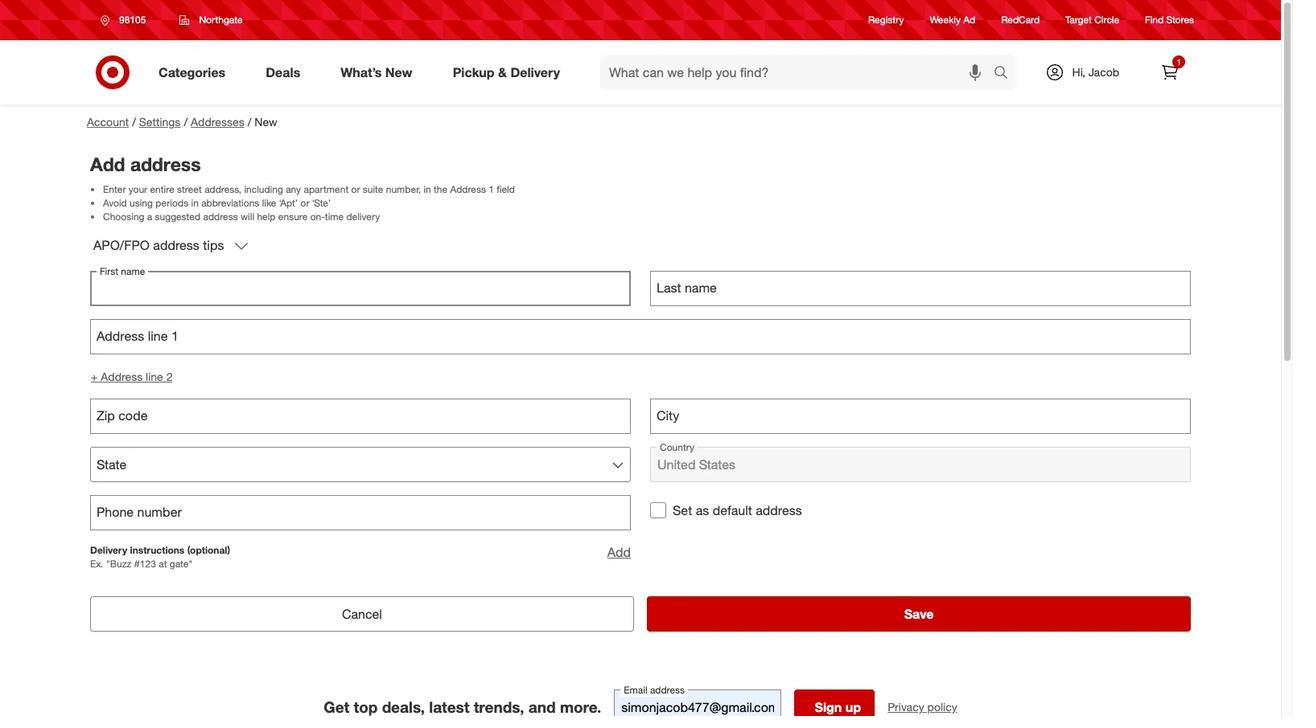 Task type: describe. For each thing, give the bounding box(es) containing it.
what's new link
[[327, 55, 433, 90]]

weekly
[[930, 14, 961, 26]]

target
[[1065, 14, 1092, 26]]

address up entire
[[130, 153, 201, 175]]

98105
[[119, 14, 146, 26]]

categories
[[159, 64, 225, 80]]

address down suggested
[[153, 238, 199, 254]]

0 vertical spatial in
[[424, 183, 431, 195]]

(optional)
[[187, 545, 230, 557]]

settings
[[139, 115, 181, 129]]

add for add
[[607, 545, 631, 561]]

jacob
[[1088, 65, 1119, 79]]

add button
[[607, 544, 631, 562]]

account / settings / addresses / new
[[87, 115, 277, 129]]

settings link
[[139, 115, 181, 129]]

search button
[[986, 55, 1025, 93]]

0 horizontal spatial in
[[191, 197, 199, 209]]

find stores link
[[1145, 13, 1194, 27]]

time
[[325, 211, 344, 223]]

line
[[146, 370, 163, 384]]

hi, jacob
[[1072, 65, 1119, 79]]

weekly ad
[[930, 14, 975, 26]]

up
[[846, 700, 861, 716]]

northgate
[[199, 14, 243, 26]]

set
[[673, 503, 692, 519]]

addresses link
[[191, 115, 244, 129]]

privacy
[[888, 701, 924, 715]]

+ address line 2
[[91, 370, 173, 384]]

gate"
[[170, 559, 193, 571]]

your
[[129, 183, 147, 195]]

apo/fpo address tips link
[[84, 237, 250, 255]]

hi,
[[1072, 65, 1085, 79]]

pickup & delivery link
[[439, 55, 580, 90]]

search
[[986, 66, 1025, 82]]

deals
[[266, 64, 300, 80]]

redcard
[[1001, 14, 1040, 26]]

will
[[241, 211, 254, 223]]

0 vertical spatial or
[[351, 183, 360, 195]]

redcard link
[[1001, 13, 1040, 27]]

addresses
[[191, 115, 244, 129]]

avoid
[[103, 197, 127, 209]]

+
[[91, 370, 98, 384]]

suite
[[363, 183, 383, 195]]

0 vertical spatial delivery
[[510, 64, 560, 80]]

find stores
[[1145, 14, 1194, 26]]

privacy policy link
[[888, 700, 957, 716]]

including
[[244, 183, 283, 195]]

address right default
[[756, 503, 802, 519]]

what's new
[[341, 64, 413, 80]]

ex.
[[90, 559, 103, 571]]

'apt'
[[279, 197, 298, 209]]

98105 button
[[90, 6, 163, 35]]

using
[[130, 197, 153, 209]]

1 vertical spatial new
[[255, 115, 277, 129]]

account link
[[87, 115, 129, 129]]

address inside add address enter your entire street address, including any apartment or suite number, in the address 1 field avoid using periods in abbreviations like 'apt' or 'ste' choosing a suggested address will help ensure on-time delivery
[[450, 183, 486, 195]]

registry
[[868, 14, 904, 26]]

enter
[[103, 183, 126, 195]]

sign up button
[[794, 691, 875, 717]]

+ address line 2 link
[[90, 369, 173, 386]]

find
[[1145, 14, 1164, 26]]

'ste'
[[312, 197, 331, 209]]

categories link
[[145, 55, 246, 90]]

"buzz
[[106, 559, 131, 571]]

periods
[[155, 197, 188, 209]]

sign
[[815, 700, 842, 716]]

apartment
[[304, 183, 349, 195]]

1 vertical spatial or
[[301, 197, 309, 209]]



Task type: locate. For each thing, give the bounding box(es) containing it.
1 vertical spatial 1
[[489, 183, 494, 195]]

delivery inside delivery instructions (optional) ex. "buzz #123 at gate"
[[90, 545, 127, 557]]

pickup & delivery
[[453, 64, 560, 80]]

pickup
[[453, 64, 495, 80]]

registry link
[[868, 13, 904, 27]]

0 horizontal spatial /
[[132, 115, 136, 129]]

1 horizontal spatial address
[[450, 183, 486, 195]]

add for add address enter your entire street address, including any apartment or suite number, in the address 1 field avoid using periods in abbreviations like 'apt' or 'ste' choosing a suggested address will help ensure on-time delivery
[[90, 153, 125, 175]]

/ left settings
[[132, 115, 136, 129]]

Set as default address checkbox
[[650, 503, 666, 519]]

stores
[[1166, 14, 1194, 26]]

deals link
[[252, 55, 320, 90]]

1 vertical spatial delivery
[[90, 545, 127, 557]]

in down the street on the left
[[191, 197, 199, 209]]

address inside + address line 2 link
[[101, 370, 143, 384]]

1 left field
[[489, 183, 494, 195]]

1 horizontal spatial or
[[351, 183, 360, 195]]

0 vertical spatial add
[[90, 153, 125, 175]]

default
[[713, 503, 752, 519]]

add
[[90, 153, 125, 175], [607, 545, 631, 561]]

0 vertical spatial address
[[450, 183, 486, 195]]

what's
[[341, 64, 382, 80]]

as
[[696, 503, 709, 519]]

None text field
[[650, 399, 1191, 435], [650, 447, 1191, 483], [650, 399, 1191, 435], [650, 447, 1191, 483]]

/
[[132, 115, 136, 129], [184, 115, 188, 129], [248, 115, 251, 129]]

circle
[[1095, 14, 1119, 26]]

any
[[286, 183, 301, 195]]

delivery right &
[[510, 64, 560, 80]]

0 horizontal spatial 1
[[489, 183, 494, 195]]

northgate button
[[169, 6, 253, 35]]

1 inside add address enter your entire street address, including any apartment or suite number, in the address 1 field avoid using periods in abbreviations like 'apt' or 'ste' choosing a suggested address will help ensure on-time delivery
[[489, 183, 494, 195]]

1
[[1177, 57, 1181, 67], [489, 183, 494, 195]]

in left the
[[424, 183, 431, 195]]

save
[[904, 607, 934, 623]]

street
[[177, 183, 202, 195]]

1 down stores
[[1177, 57, 1181, 67]]

0 horizontal spatial add
[[90, 153, 125, 175]]

address
[[130, 153, 201, 175], [203, 211, 238, 223], [153, 238, 199, 254], [756, 503, 802, 519]]

0 vertical spatial new
[[385, 64, 413, 80]]

0 horizontal spatial or
[[301, 197, 309, 209]]

like
[[262, 197, 276, 209]]

new right addresses
[[255, 115, 277, 129]]

add address enter your entire street address, including any apartment or suite number, in the address 1 field avoid using periods in abbreviations like 'apt' or 'ste' choosing a suggested address will help ensure on-time delivery
[[90, 153, 515, 223]]

instructions
[[130, 545, 185, 557]]

target circle
[[1065, 14, 1119, 26]]

address,
[[205, 183, 241, 195]]

delivery up "buzz
[[90, 545, 127, 557]]

1 vertical spatial address
[[101, 370, 143, 384]]

1 horizontal spatial new
[[385, 64, 413, 80]]

on-
[[310, 211, 325, 223]]

at
[[159, 559, 167, 571]]

2 horizontal spatial /
[[248, 115, 251, 129]]

delivery instructions (optional) ex. "buzz #123 at gate"
[[90, 545, 230, 571]]

target circle link
[[1065, 13, 1119, 27]]

ad
[[963, 14, 975, 26]]

suggested
[[155, 211, 200, 223]]

1 horizontal spatial in
[[424, 183, 431, 195]]

the
[[434, 183, 447, 195]]

or
[[351, 183, 360, 195], [301, 197, 309, 209]]

1 / from the left
[[132, 115, 136, 129]]

1 horizontal spatial add
[[607, 545, 631, 561]]

address right +
[[101, 370, 143, 384]]

1 link
[[1152, 55, 1188, 90]]

or left the 'ste'
[[301, 197, 309, 209]]

0 horizontal spatial delivery
[[90, 545, 127, 557]]

1 horizontal spatial delivery
[[510, 64, 560, 80]]

new right what's at the top left
[[385, 64, 413, 80]]

apo/fpo address tips
[[93, 238, 224, 254]]

address down abbreviations
[[203, 211, 238, 223]]

2 / from the left
[[184, 115, 188, 129]]

or left suite
[[351, 183, 360, 195]]

2
[[166, 370, 173, 384]]

privacy policy
[[888, 701, 957, 715]]

apo/fpo
[[93, 238, 150, 254]]

set as default address
[[673, 503, 802, 519]]

/ right settings
[[184, 115, 188, 129]]

/ right addresses
[[248, 115, 251, 129]]

choosing
[[103, 211, 144, 223]]

#123
[[134, 559, 156, 571]]

abbreviations
[[201, 197, 259, 209]]

cancel button
[[90, 597, 634, 633]]

None telephone field
[[90, 399, 631, 435], [90, 496, 631, 531], [90, 399, 631, 435], [90, 496, 631, 531]]

ensure
[[278, 211, 308, 223]]

in
[[424, 183, 431, 195], [191, 197, 199, 209]]

new
[[385, 64, 413, 80], [255, 115, 277, 129]]

a
[[147, 211, 152, 223]]

None text field
[[90, 271, 631, 307], [650, 271, 1191, 307], [90, 319, 1191, 355], [614, 691, 782, 717], [90, 271, 631, 307], [650, 271, 1191, 307], [90, 319, 1191, 355], [614, 691, 782, 717]]

3 / from the left
[[248, 115, 251, 129]]

account
[[87, 115, 129, 129]]

0 horizontal spatial new
[[255, 115, 277, 129]]

add inside add address enter your entire street address, including any apartment or suite number, in the address 1 field avoid using periods in abbreviations like 'apt' or 'ste' choosing a suggested address will help ensure on-time delivery
[[90, 153, 125, 175]]

&
[[498, 64, 507, 80]]

1 vertical spatial add
[[607, 545, 631, 561]]

0 vertical spatial 1
[[1177, 57, 1181, 67]]

policy
[[927, 701, 957, 715]]

delivery
[[346, 211, 380, 223]]

1 inside 1 link
[[1177, 57, 1181, 67]]

tips
[[203, 238, 224, 254]]

address right the
[[450, 183, 486, 195]]

1 horizontal spatial /
[[184, 115, 188, 129]]

delivery
[[510, 64, 560, 80], [90, 545, 127, 557]]

weekly ad link
[[930, 13, 975, 27]]

number,
[[386, 183, 421, 195]]

1 vertical spatial in
[[191, 197, 199, 209]]

field
[[497, 183, 515, 195]]

What can we help you find? suggestions appear below search field
[[600, 55, 997, 90]]

help
[[257, 211, 276, 223]]

cancel
[[342, 607, 382, 623]]

entire
[[150, 183, 174, 195]]

sign up
[[815, 700, 861, 716]]

save button
[[647, 597, 1191, 633]]

1 horizontal spatial 1
[[1177, 57, 1181, 67]]

0 horizontal spatial address
[[101, 370, 143, 384]]



Task type: vqa. For each thing, say whether or not it's contained in the screenshot.
Ready in the ready within 2 hours for pickup inside the store only 6 left
no



